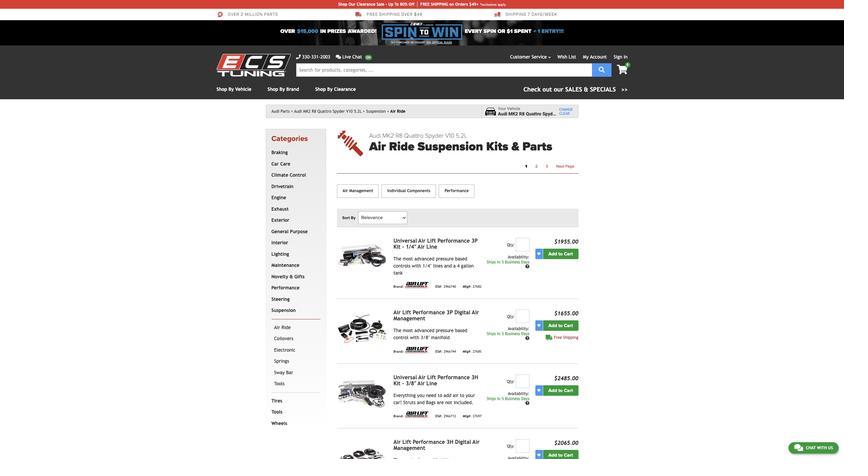 Task type: describe. For each thing, give the bounding box(es) containing it.
control
[[290, 173, 306, 178]]

*exclusions apply link
[[480, 2, 506, 7]]

- for universal air lift performance 3p kit - 1/4" air line
[[402, 244, 404, 250]]

es#2966712 - 27697 - universal air lift performance 3h kit - 3/8" air line  - everything you need to add air to your car! struts and bags are not included. - air lift - audi bmw volkswagen mercedes benz mini porsche image
[[337, 375, 388, 414]]

drivetrain
[[272, 184, 294, 189]]

3 link
[[542, 162, 552, 171]]

quattro for audi mk2 r8 quattro spyder v10 5.2l air ride suspension kits & parts
[[404, 132, 424, 140]]

tools for the bottommost tools link
[[272, 410, 283, 416]]

$15,000
[[297, 28, 318, 35]]

availability: for $1655.00
[[508, 327, 530, 332]]

3h inside universal air lift performance 3h kit - 3/8" air line
[[472, 375, 479, 381]]

over for over 2 million parts
[[228, 12, 240, 17]]

maintenance
[[272, 263, 300, 269]]

days for $1655.00
[[522, 332, 530, 337]]

0 vertical spatial vehicle
[[235, 87, 252, 92]]

drivetrain link
[[270, 181, 319, 193]]

air lift - corporate logo image for 1/4"
[[405, 282, 429, 289]]

3
[[546, 164, 548, 169]]

sort
[[342, 216, 350, 220]]

0 vertical spatial air ride
[[391, 109, 406, 114]]

kit for universal air lift performance 3p kit - 1/4" air line
[[394, 244, 401, 250]]

mk2 inside your vehicle audi mk2 r8 quattro spyder v10 5.2l
[[509, 111, 518, 117]]

car care
[[272, 161, 291, 167]]

2966744
[[444, 351, 456, 354]]

your
[[466, 393, 475, 399]]

braking
[[272, 150, 288, 156]]

2 vertical spatial with
[[818, 446, 828, 451]]

lighting link
[[270, 249, 319, 260]]

no
[[392, 41, 396, 44]]

based for 3p
[[455, 328, 468, 334]]

2 brand: from the top
[[394, 351, 404, 354]]

prizes
[[328, 28, 346, 35]]

suspension for suspension link to the top
[[366, 109, 386, 114]]

customer
[[511, 54, 531, 60]]

clearance for our
[[357, 2, 376, 7]]

shop by clearance
[[315, 87, 356, 92]]

with for management
[[410, 335, 420, 341]]

v10 for audi mk2 r8 quattro spyder v10 5.2l
[[346, 109, 353, 114]]

to for $1655.00
[[559, 323, 563, 329]]

the most advanced pressure based controls with 1/4" lines and a 4 gallon tank
[[394, 257, 474, 276]]

novelty & gifts link
[[270, 272, 319, 283]]

general purpose link
[[270, 227, 319, 238]]

add for $2485.00
[[549, 388, 558, 394]]

$2065.00
[[555, 441, 579, 447]]

by for clearance
[[328, 87, 333, 92]]

es#2966744 - 27685 - air lift performance 3p digital air management - the most advanced pressure based control with 3/8" manifold - air lift - audi bmw volkswagen mercedes benz mini porsche image
[[337, 310, 388, 349]]

sign in
[[614, 54, 628, 60]]

lift inside universal air lift performance 3p kit - 1/4" air line
[[428, 238, 436, 244]]

brand
[[287, 87, 299, 92]]

2 air lift - corporate logo image from the top
[[405, 348, 429, 354]]

free for free shipping over $49
[[367, 12, 378, 17]]

add to cart button for $1955.00
[[543, 249, 579, 260]]

4
[[458, 264, 460, 269]]

& for specials
[[584, 86, 589, 93]]

over 2 million parts
[[228, 12, 278, 17]]

manifold
[[431, 335, 450, 341]]

free ship ping on orders $49+ *exclusions apply
[[421, 2, 506, 7]]

v10 inside your vehicle audi mk2 r8 quattro spyder v10 5.2l
[[558, 111, 567, 117]]

in for universal air lift performance 3h kit - 3/8" air line
[[497, 397, 501, 402]]

tires
[[272, 399, 282, 404]]

quattro for audi mk2 r8 quattro spyder v10 5.2l
[[318, 109, 332, 114]]

in for universal air lift performance 3p kit - 1/4" air line
[[497, 260, 501, 265]]

shipping
[[379, 12, 400, 17]]

quattro inside your vehicle audi mk2 r8 quattro spyder v10 5.2l
[[526, 111, 542, 117]]

question circle image for $2485.00
[[526, 402, 530, 406]]

add to cart for $1655.00
[[549, 323, 573, 329]]

search image
[[599, 67, 605, 73]]

gallon
[[461, 264, 474, 269]]

air inside air management link
[[343, 189, 348, 194]]

ride inside air ride link
[[282, 325, 291, 331]]

performance inside universal air lift performance 3h kit - 3/8" air line
[[438, 375, 470, 381]]

audi for audi parts
[[272, 109, 280, 114]]

1/4" for air
[[406, 244, 416, 250]]

=
[[534, 28, 537, 35]]

spin
[[484, 28, 497, 35]]

ships for air lift performance 3p digital air management
[[487, 332, 496, 337]]

0 vertical spatial ride
[[397, 109, 406, 114]]

ride inside audi mk2 r8 quattro spyder v10 5.2l air ride suspension kits & parts
[[389, 140, 415, 154]]

1 vertical spatial tools link
[[270, 407, 319, 419]]

question circle image
[[526, 337, 530, 341]]

27697
[[473, 415, 482, 419]]

qty: for universal air lift performance 3p kit - 1/4" air line
[[507, 243, 515, 248]]

in
[[624, 54, 628, 60]]

free for free shipping
[[554, 336, 562, 340]]

spyder inside your vehicle audi mk2 r8 quattro spyder v10 5.2l
[[543, 111, 557, 117]]

official
[[432, 41, 444, 44]]

1/4" for lines
[[423, 264, 432, 269]]

sway bar link
[[273, 368, 319, 379]]

tires link
[[270, 396, 319, 407]]

2003
[[321, 54, 331, 60]]

wish list link
[[558, 54, 577, 60]]

330-331-2003
[[302, 54, 331, 60]]

to for $1955.00
[[559, 251, 563, 257]]

qty: for universal air lift performance 3h kit - 3/8" air line
[[507, 380, 515, 385]]

shop for shop by brand
[[268, 87, 278, 92]]

over 2 million parts link
[[217, 11, 278, 18]]

es#: for 1/4"
[[436, 285, 443, 289]]

5.2l for audi mk2 r8 quattro spyder v10 5.2l air ride suspension kits & parts
[[456, 132, 468, 140]]

clear link
[[560, 112, 573, 116]]

performance inside the air lift performance 3p digital air management
[[413, 310, 445, 316]]

shop by brand
[[268, 87, 299, 92]]

shop for shop our clearance sale - up to 80% off
[[338, 2, 348, 7]]

live chat link
[[336, 54, 372, 61]]

$1655.00
[[555, 311, 579, 317]]

audi inside your vehicle audi mk2 r8 quattro spyder v10 5.2l
[[498, 111, 508, 117]]

sign in link
[[614, 54, 628, 60]]

air inside audi mk2 r8 quattro spyder v10 5.2l air ride suspension kits & parts
[[369, 140, 386, 154]]

suspension subcategories element
[[272, 320, 321, 393]]

interior
[[272, 241, 288, 246]]

0 vertical spatial tools link
[[273, 379, 319, 390]]

$49+
[[470, 2, 479, 7]]

brand: for 1/4"
[[394, 285, 404, 289]]

climate control
[[272, 173, 306, 178]]

million
[[245, 12, 263, 17]]

management for air lift performance 3h digital air management
[[394, 446, 426, 452]]

3p inside universal air lift performance 3p kit - 1/4" air line
[[472, 238, 478, 244]]

steering link
[[270, 294, 319, 306]]

kits
[[487, 140, 509, 154]]

our
[[349, 2, 356, 7]]

control
[[394, 335, 409, 341]]

add for $1655.00
[[549, 323, 558, 329]]

every spin or $1 spent = 1 entry!!!
[[465, 28, 564, 35]]

your vehicle audi mk2 r8 quattro spyder v10 5.2l
[[498, 106, 577, 117]]

climate control link
[[270, 170, 319, 181]]

3/8" for air
[[406, 381, 416, 387]]

universal for 3/8"
[[394, 375, 417, 381]]

ships in 5 business days for universal air lift performance 3h kit - 3/8" air line
[[487, 397, 530, 402]]

0 vertical spatial parts
[[281, 109, 290, 114]]

category navigation element
[[266, 129, 326, 435]]

coilovers
[[274, 337, 294, 342]]

shop by clearance link
[[315, 87, 356, 92]]

novelty & gifts
[[272, 274, 305, 280]]

steering
[[272, 297, 290, 302]]

wheels link
[[270, 419, 319, 430]]

2966740
[[444, 285, 456, 289]]

based for performance
[[455, 257, 468, 262]]

0 vertical spatial 2
[[241, 12, 244, 17]]

universal air lift performance 3h kit - 3/8" air line link
[[394, 375, 479, 387]]

digital for 3h
[[455, 440, 471, 446]]

maintenance link
[[270, 260, 319, 272]]

performance inside category navigation element
[[272, 286, 300, 291]]

comments image for live
[[336, 55, 341, 59]]

with for -
[[412, 264, 421, 269]]

sales
[[566, 86, 583, 93]]

performance link inside category navigation element
[[270, 283, 319, 294]]

0 vertical spatial -
[[386, 2, 387, 7]]

audi mk2 r8 quattro spyder v10 5.2l
[[294, 109, 362, 114]]

care
[[280, 161, 291, 167]]

4 qty: from the top
[[507, 445, 515, 449]]

air management link
[[337, 185, 379, 198]]

mfg#: for universal air lift performance 3h kit - 3/8" air line
[[463, 415, 472, 419]]

1 horizontal spatial shipping
[[564, 336, 579, 340]]

1 horizontal spatial 1
[[538, 28, 541, 35]]

on
[[450, 2, 454, 7]]

& inside audi mk2 r8 quattro spyder v10 5.2l air ride suspension kits & parts
[[512, 140, 520, 154]]

cart for $1655.00
[[564, 323, 573, 329]]

the for universal air lift performance 3p kit - 1/4" air line
[[394, 257, 402, 262]]

clear
[[560, 112, 570, 116]]

0 horizontal spatial suspension link
[[270, 306, 319, 317]]

cart for $2485.00
[[564, 388, 573, 394]]

shop by vehicle
[[217, 87, 252, 92]]

r8 inside your vehicle audi mk2 r8 quattro spyder v10 5.2l
[[520, 111, 525, 117]]

clearance for by
[[334, 87, 356, 92]]

novelty
[[272, 274, 288, 280]]

suspension inside audi mk2 r8 quattro spyder v10 5.2l air ride suspension kits & parts
[[418, 140, 484, 154]]

1 horizontal spatial chat
[[807, 446, 816, 451]]

shopping cart image
[[617, 65, 628, 75]]

paginated product list navigation navigation
[[369, 162, 579, 171]]

and inside the most advanced pressure based controls with 1/4" lines and a 4 gallon tank
[[444, 264, 452, 269]]

car!
[[394, 400, 402, 406]]

v10 for audi mk2 r8 quattro spyder v10 5.2l air ride suspension kits & parts
[[445, 132, 455, 140]]

0 vertical spatial performance link
[[439, 185, 475, 198]]

mk2 for audi mk2 r8 quattro spyder v10 5.2l
[[303, 109, 311, 114]]

suspension for left suspension link
[[272, 308, 296, 314]]

.
[[452, 41, 453, 44]]

change clear
[[560, 108, 573, 116]]

car
[[272, 161, 279, 167]]

question circle image for $1955.00
[[526, 265, 530, 269]]

5 for universal air lift performance 3h kit - 3/8" air line
[[502, 397, 504, 402]]

most for -
[[403, 257, 413, 262]]

5 for air lift performance 3p digital air management
[[502, 332, 504, 337]]

by for vehicle
[[229, 87, 234, 92]]

exterior
[[272, 218, 290, 223]]

universal air lift performance 3p kit - 1/4" air line
[[394, 238, 478, 250]]

comments image for chat
[[795, 444, 804, 453]]

mfg#: 27697
[[463, 415, 482, 419]]

or
[[498, 28, 506, 35]]



Task type: locate. For each thing, give the bounding box(es) containing it.
1 vertical spatial kit
[[394, 381, 401, 387]]

vehicle right your on the right of the page
[[507, 106, 521, 111]]

add to cart up free shipping on the bottom right
[[549, 323, 573, 329]]

1 availability: from the top
[[508, 255, 530, 260]]

0 vertical spatial comments image
[[336, 55, 341, 59]]

0 vertical spatial availability:
[[508, 255, 530, 260]]

3h down 2966712
[[447, 440, 454, 446]]

1 vertical spatial es#:
[[436, 351, 443, 354]]

2 days from the top
[[522, 332, 530, 337]]

my account link
[[583, 54, 607, 60]]

management inside the air lift performance 3h digital air management
[[394, 446, 426, 452]]

customer service button
[[511, 54, 551, 61]]

0 vertical spatial tools
[[274, 382, 285, 387]]

digital inside the air lift performance 3h digital air management
[[455, 440, 471, 446]]

based inside the most advanced pressure based control with 3/8" manifold
[[455, 328, 468, 334]]

pressure inside the most advanced pressure based controls with 1/4" lines and a 4 gallon tank
[[436, 257, 454, 262]]

line up the most advanced pressure based controls with 1/4" lines and a 4 gallon tank
[[427, 244, 438, 250]]

1 vertical spatial tools
[[272, 410, 283, 416]]

0 vertical spatial 5
[[502, 260, 504, 265]]

universal air lift performance 3h kit - 3/8" air line
[[394, 375, 479, 387]]

add to cart button for $2065.00
[[543, 451, 579, 460]]

universal inside universal air lift performance 3h kit - 3/8" air line
[[394, 375, 417, 381]]

0 vertical spatial &
[[584, 86, 589, 93]]

1 5 from the top
[[502, 260, 504, 265]]

1 horizontal spatial v10
[[445, 132, 455, 140]]

performance down es#: 2966712
[[413, 440, 445, 446]]

tools for top tools link
[[274, 382, 285, 387]]

pressure up lines on the bottom
[[436, 257, 454, 262]]

3 5 from the top
[[502, 397, 504, 402]]

brand: down car!
[[394, 415, 404, 419]]

3/8" inside the most advanced pressure based control with 3/8" manifold
[[421, 335, 430, 341]]

by right sort
[[351, 216, 356, 220]]

2 vertical spatial 5
[[502, 397, 504, 402]]

1 vertical spatial brand:
[[394, 351, 404, 354]]

1 horizontal spatial quattro
[[404, 132, 424, 140]]

add to cart down the $2065.00
[[549, 453, 573, 459]]

vehicle down ecs tuning "image"
[[235, 87, 252, 92]]

comments image
[[336, 55, 341, 59], [795, 444, 804, 453]]

4 add from the top
[[549, 453, 558, 459]]

1/4" left lines on the bottom
[[423, 264, 432, 269]]

3 qty: from the top
[[507, 380, 515, 385]]

spyder inside audi mk2 r8 quattro spyder v10 5.2l air ride suspension kits & parts
[[425, 132, 444, 140]]

shipping 7 days/week
[[506, 12, 558, 17]]

the up control
[[394, 328, 402, 334]]

es#: left 2966740
[[436, 285, 443, 289]]

3 ships from the top
[[487, 397, 496, 402]]

ecs tuning image
[[217, 54, 291, 77]]

2 kit from the top
[[394, 381, 401, 387]]

None number field
[[516, 238, 530, 252], [516, 310, 530, 324], [516, 375, 530, 389], [516, 440, 530, 453], [516, 238, 530, 252], [516, 310, 530, 324], [516, 375, 530, 389], [516, 440, 530, 453]]

based inside the most advanced pressure based controls with 1/4" lines and a 4 gallon tank
[[455, 257, 468, 262]]

0 vertical spatial mfg#:
[[463, 285, 472, 289]]

air lift - corporate logo image down controls
[[405, 282, 429, 289]]

1 vertical spatial based
[[455, 328, 468, 334]]

days for $1955.00
[[522, 260, 530, 265]]

you
[[417, 393, 425, 399]]

management inside the air lift performance 3p digital air management
[[394, 316, 426, 322]]

0 horizontal spatial comments image
[[336, 55, 341, 59]]

add to wish list image for $1655.00
[[538, 324, 541, 328]]

purchase
[[396, 41, 410, 44]]

3 add from the top
[[549, 388, 558, 394]]

1 universal from the top
[[394, 238, 417, 244]]

line up need
[[427, 381, 438, 387]]

to for $2485.00
[[559, 388, 563, 394]]

performance link down gifts
[[270, 283, 319, 294]]

3 availability: from the top
[[508, 392, 530, 397]]

performance down novelty & gifts
[[272, 286, 300, 291]]

4 cart from the top
[[564, 453, 573, 459]]

add to wish list image for $1955.00
[[538, 253, 541, 256]]

exhaust
[[272, 207, 289, 212]]

over $15,000 in prizes
[[281, 28, 346, 35]]

digital down the mfg#: 27697
[[455, 440, 471, 446]]

pressure inside the most advanced pressure based control with 3/8" manifold
[[436, 328, 454, 334]]

0 vertical spatial shipping
[[506, 12, 527, 17]]

line for 3/8"
[[427, 381, 438, 387]]

2 ships in 5 business days from the top
[[487, 332, 530, 337]]

3 cart from the top
[[564, 388, 573, 394]]

1 right =
[[538, 28, 541, 35]]

5.2l inside audi mk2 r8 quattro spyder v10 5.2l air ride suspension kits & parts
[[456, 132, 468, 140]]

r8 inside audi mk2 r8 quattro spyder v10 5.2l air ride suspension kits & parts
[[396, 132, 403, 140]]

v10 inside audi mk2 r8 quattro spyder v10 5.2l air ride suspension kits & parts
[[445, 132, 455, 140]]

2 vertical spatial &
[[290, 274, 293, 280]]

electronic link
[[273, 345, 319, 357]]

the inside the most advanced pressure based controls with 1/4" lines and a 4 gallon tank
[[394, 257, 402, 262]]

to up free shipping on the bottom right
[[559, 323, 563, 329]]

by for brand
[[280, 87, 285, 92]]

free down $1655.00
[[554, 336, 562, 340]]

mfg#:
[[463, 285, 472, 289], [463, 351, 472, 354], [463, 415, 472, 419]]

0 vertical spatial most
[[403, 257, 413, 262]]

mfg#: for universal air lift performance 3p kit - 1/4" air line
[[463, 285, 472, 289]]

0 horizontal spatial shipping
[[506, 12, 527, 17]]

2 vertical spatial brand:
[[394, 415, 404, 419]]

comments image left live
[[336, 55, 341, 59]]

0 horizontal spatial &
[[290, 274, 293, 280]]

1 qty: from the top
[[507, 243, 515, 248]]

1 horizontal spatial 5.2l
[[456, 132, 468, 140]]

5.2l inside your vehicle audi mk2 r8 quattro spyder v10 5.2l
[[568, 111, 577, 117]]

to down $2485.00
[[559, 388, 563, 394]]

ecs tuning 'spin to win' contest logo image
[[382, 23, 462, 40]]

1 vertical spatial ships in 5 business days
[[487, 332, 530, 337]]

advanced up the manifold
[[415, 328, 435, 334]]

audi for audi mk2 r8 quattro spyder v10 5.2l
[[294, 109, 302, 114]]

1 vertical spatial with
[[410, 335, 420, 341]]

330-331-2003 link
[[296, 54, 331, 61]]

add to cart button up free shipping on the bottom right
[[543, 321, 579, 331]]

0 vertical spatial suspension link
[[366, 109, 389, 114]]

add to cart for $1955.00
[[549, 251, 573, 257]]

3 add to cart from the top
[[549, 388, 573, 394]]

suspension inside category navigation element
[[272, 308, 296, 314]]

1 vertical spatial 1/4"
[[423, 264, 432, 269]]

sort by
[[342, 216, 356, 220]]

individual components link
[[382, 185, 436, 198]]

pressure for performance
[[436, 257, 454, 262]]

1 horizontal spatial free
[[554, 336, 562, 340]]

3h
[[472, 375, 479, 381], [447, 440, 454, 446]]

2 cart from the top
[[564, 323, 573, 329]]

1 vertical spatial 3p
[[447, 310, 453, 316]]

1 air lift - corporate logo image from the top
[[405, 282, 429, 289]]

&
[[584, 86, 589, 93], [512, 140, 520, 154], [290, 274, 293, 280]]

1 horizontal spatial and
[[444, 264, 452, 269]]

0 vertical spatial the
[[394, 257, 402, 262]]

and left a
[[444, 264, 452, 269]]

- up controls
[[402, 244, 404, 250]]

1 vertical spatial business
[[505, 332, 520, 337]]

1 horizontal spatial spyder
[[425, 132, 444, 140]]

1 vertical spatial &
[[512, 140, 520, 154]]

sign
[[614, 54, 623, 60]]

mk2 inside audi mk2 r8 quattro spyder v10 5.2l air ride suspension kits & parts
[[383, 132, 394, 140]]

shipping left '7'
[[506, 12, 527, 17]]

3 ships in 5 business days from the top
[[487, 397, 530, 402]]

lift inside the air lift performance 3p digital air management
[[403, 310, 411, 316]]

2 business from the top
[[505, 332, 520, 337]]

1 business from the top
[[505, 260, 520, 265]]

with right control
[[410, 335, 420, 341]]

0 horizontal spatial 3p
[[447, 310, 453, 316]]

quattro inside audi mk2 r8 quattro spyder v10 5.2l air ride suspension kits & parts
[[404, 132, 424, 140]]

3 air lift - corporate logo image from the top
[[405, 412, 429, 418]]

2 most from the top
[[403, 328, 413, 334]]

gifts
[[295, 274, 305, 280]]

add right add to wish list icon
[[549, 388, 558, 394]]

kit up controls
[[394, 244, 401, 250]]

0 vertical spatial universal
[[394, 238, 417, 244]]

3h up your
[[472, 375, 479, 381]]

add up free shipping on the bottom right
[[549, 323, 558, 329]]

0 horizontal spatial suspension
[[272, 308, 296, 314]]

universal up everything
[[394, 375, 417, 381]]

mfg#: left "27682"
[[463, 285, 472, 289]]

universal inside universal air lift performance 3p kit - 1/4" air line
[[394, 238, 417, 244]]

digital down mfg#: 27682
[[455, 310, 471, 316]]

1 vertical spatial vehicle
[[507, 106, 521, 111]]

4 add to cart button from the top
[[543, 451, 579, 460]]

advanced up lines on the bottom
[[415, 257, 435, 262]]

most inside the most advanced pressure based controls with 1/4" lines and a 4 gallon tank
[[403, 257, 413, 262]]

add to wish list image
[[538, 253, 541, 256], [538, 324, 541, 328], [538, 454, 541, 458]]

free down shop our clearance sale - up to 80% off
[[367, 12, 378, 17]]

add to wish list image for $2065.00
[[538, 454, 541, 458]]

es#2966740 - 27682 - universal air lift performance 3p kit - 1/4" air line  - the most advanced pressure based controls with 1/4" lines and a 4 gallon tank - air lift - audi bmw volkswagen mercedes benz mini porsche image
[[337, 238, 388, 277]]

add to cart button down $1955.00
[[543, 249, 579, 260]]

based up 4
[[455, 257, 468, 262]]

mfg#: 27685
[[463, 351, 482, 354]]

& left gifts
[[290, 274, 293, 280]]

1/4" inside the most advanced pressure based controls with 1/4" lines and a 4 gallon tank
[[423, 264, 432, 269]]

management for air lift performance 3p digital air management
[[394, 316, 426, 322]]

free shipping over $49 link
[[356, 11, 423, 18]]

phone image
[[296, 55, 301, 59]]

comments image inside chat with us link
[[795, 444, 804, 453]]

0 vertical spatial line
[[427, 244, 438, 250]]

2 vertical spatial es#:
[[436, 415, 443, 419]]

performance up a
[[438, 238, 470, 244]]

with inside the most advanced pressure based control with 3/8" manifold
[[410, 335, 420, 341]]

most up control
[[403, 328, 413, 334]]

0 horizontal spatial 3h
[[447, 440, 454, 446]]

shop for shop by clearance
[[315, 87, 326, 92]]

1 add to wish list image from the top
[[538, 253, 541, 256]]

ships for universal air lift performance 3p kit - 1/4" air line
[[487, 260, 496, 265]]

0 vertical spatial management
[[350, 189, 373, 194]]

r8 for audi mk2 r8 quattro spyder v10 5.2l air ride suspension kits & parts
[[396, 132, 403, 140]]

es#:
[[436, 285, 443, 289], [436, 351, 443, 354], [436, 415, 443, 419]]

5.2l
[[354, 109, 362, 114], [568, 111, 577, 117], [456, 132, 468, 140]]

1 vertical spatial management
[[394, 316, 426, 322]]

shop by brand link
[[268, 87, 299, 92]]

cart for $1955.00
[[564, 251, 573, 257]]

2 horizontal spatial 5.2l
[[568, 111, 577, 117]]

2 vertical spatial air lift - corporate logo image
[[405, 412, 429, 418]]

days for $2485.00
[[522, 397, 530, 402]]

next page link
[[552, 162, 579, 171]]

performance link down paginated product list navigation navigation on the top
[[439, 185, 475, 198]]

days/week
[[532, 12, 558, 17]]

0 vertical spatial with
[[412, 264, 421, 269]]

add to cart for $2065.00
[[549, 453, 573, 459]]

3/8" for manifold
[[421, 335, 430, 341]]

comments image inside live chat link
[[336, 55, 341, 59]]

1 kit from the top
[[394, 244, 401, 250]]

1 add to cart from the top
[[549, 251, 573, 257]]

r8
[[312, 109, 316, 114], [520, 111, 525, 117], [396, 132, 403, 140]]

suspension link
[[366, 109, 389, 114], [270, 306, 319, 317]]

air lift performance 3h digital air management link
[[394, 440, 480, 452]]

sale
[[377, 2, 385, 7]]

and inside "everything you need to add air to your car! struts and bags are not included."
[[417, 400, 425, 406]]

exterior link
[[270, 215, 319, 227]]

1 ships in 5 business days from the top
[[487, 260, 530, 265]]

1/4" up controls
[[406, 244, 416, 250]]

most inside the most advanced pressure based control with 3/8" manifold
[[403, 328, 413, 334]]

lift inside the air lift performance 3h digital air management
[[403, 440, 411, 446]]

chat right live
[[353, 54, 362, 60]]

in for air lift performance 3p digital air management
[[497, 332, 501, 337]]

tools down tires
[[272, 410, 283, 416]]

- inside universal air lift performance 3h kit - 3/8" air line
[[402, 381, 404, 387]]

by left brand
[[280, 87, 285, 92]]

air lift - corporate logo image down struts
[[405, 412, 429, 418]]

2 vertical spatial add to wish list image
[[538, 454, 541, 458]]

digital inside the air lift performance 3p digital air management
[[455, 310, 471, 316]]

vehicle inside your vehicle audi mk2 r8 quattro spyder v10 5.2l
[[507, 106, 521, 111]]

most up controls
[[403, 257, 413, 262]]

audi parts
[[272, 109, 290, 114]]

1 line from the top
[[427, 244, 438, 250]]

universal for 1/4"
[[394, 238, 417, 244]]

1 most from the top
[[403, 257, 413, 262]]

cart down the $2065.00
[[564, 453, 573, 459]]

audi for audi mk2 r8 quattro spyder v10 5.2l air ride suspension kits & parts
[[369, 132, 381, 140]]

line
[[427, 244, 438, 250], [427, 381, 438, 387]]

3/8" up everything
[[406, 381, 416, 387]]

mfg#: left 27685
[[463, 351, 472, 354]]

r8 for audi mk2 r8 quattro spyder v10 5.2l
[[312, 109, 316, 114]]

ping
[[440, 2, 448, 7]]

1 horizontal spatial 3h
[[472, 375, 479, 381]]

see
[[427, 41, 432, 44]]

mfg#: left 27697
[[463, 415, 472, 419]]

0 vertical spatial free
[[367, 12, 378, 17]]

parts
[[281, 109, 290, 114], [523, 140, 553, 154]]

- for universal air lift performance 3h kit - 3/8" air line
[[402, 381, 404, 387]]

1 vertical spatial ride
[[389, 140, 415, 154]]

0 horizontal spatial chat
[[353, 54, 362, 60]]

3 business from the top
[[505, 397, 520, 402]]

3 brand: from the top
[[394, 415, 404, 419]]

2 horizontal spatial mk2
[[509, 111, 518, 117]]

air lift - corporate logo image for 3/8"
[[405, 412, 429, 418]]

1 vertical spatial universal
[[394, 375, 417, 381]]

over left $15,000
[[281, 28, 295, 35]]

to right air
[[460, 393, 465, 399]]

to for $2065.00
[[559, 453, 563, 459]]

air
[[391, 109, 396, 114], [369, 140, 386, 154], [343, 189, 348, 194], [419, 238, 426, 244], [418, 244, 425, 250], [394, 310, 401, 316], [472, 310, 479, 316], [274, 325, 280, 331], [419, 375, 426, 381], [418, 381, 425, 387], [394, 440, 401, 446], [473, 440, 480, 446]]

27685
[[473, 351, 482, 354]]

1/4" inside universal air lift performance 3p kit - 1/4" air line
[[406, 244, 416, 250]]

331-
[[311, 54, 321, 60]]

advanced inside the most advanced pressure based control with 3/8" manifold
[[415, 328, 435, 334]]

universal up controls
[[394, 238, 417, 244]]

the inside the most advanced pressure based control with 3/8" manifold
[[394, 328, 402, 334]]

0 horizontal spatial free
[[367, 12, 378, 17]]

& for gifts
[[290, 274, 293, 280]]

braking link
[[270, 147, 319, 159]]

3h inside the air lift performance 3h digital air management
[[447, 440, 454, 446]]

air ride link
[[273, 323, 319, 334]]

1 horizontal spatial clearance
[[357, 2, 376, 7]]

1 vertical spatial and
[[417, 400, 425, 406]]

tank
[[394, 271, 403, 276]]

3 add to cart button from the top
[[543, 386, 579, 396]]

5.2l for audi mk2 r8 quattro spyder v10 5.2l
[[354, 109, 362, 114]]

tools link
[[273, 379, 319, 390], [270, 407, 319, 419]]

0 vertical spatial ships in 5 business days
[[487, 260, 530, 265]]

the most advanced pressure based control with 3/8" manifold
[[394, 328, 468, 341]]

availability: for $1955.00
[[508, 255, 530, 260]]

the for air lift performance 3p digital air management
[[394, 328, 402, 334]]

advanced for -
[[415, 257, 435, 262]]

2 5 from the top
[[502, 332, 504, 337]]

clearance right our on the top left
[[357, 2, 376, 7]]

over for over $15,000 in prizes
[[281, 28, 295, 35]]

air lift - corporate logo image
[[405, 282, 429, 289], [405, 348, 429, 354], [405, 412, 429, 418]]

2 left million
[[241, 12, 244, 17]]

1 vertical spatial clearance
[[334, 87, 356, 92]]

1 the from the top
[[394, 257, 402, 262]]

air ride
[[391, 109, 406, 114], [274, 325, 291, 331]]

3p inside the air lift performance 3p digital air management
[[447, 310, 453, 316]]

1 pressure from the top
[[436, 257, 454, 262]]

mk2 for audi mk2 r8 quattro spyder v10 5.2l air ride suspension kits & parts
[[383, 132, 394, 140]]

es#2966684 - 27690 - air lift performance 3h digital air management - the most advanced height + pressure control with 1/4" manifold - air lift - audi bmw volkswagen mini image
[[337, 440, 388, 460]]

2 advanced from the top
[[415, 328, 435, 334]]

most
[[403, 257, 413, 262], [403, 328, 413, 334]]

0 vertical spatial question circle image
[[526, 265, 530, 269]]

1 horizontal spatial air ride
[[391, 109, 406, 114]]

to down $1955.00
[[559, 251, 563, 257]]

by down ecs tuning "image"
[[229, 87, 234, 92]]

with inside the most advanced pressure based controls with 1/4" lines and a 4 gallon tank
[[412, 264, 421, 269]]

2 qty: from the top
[[507, 315, 515, 320]]

1 es#: from the top
[[436, 285, 443, 289]]

chat with us
[[807, 446, 834, 451]]

3 mfg#: from the top
[[463, 415, 472, 419]]

individual components
[[388, 189, 431, 194]]

1 horizontal spatial comments image
[[795, 444, 804, 453]]

performance up air
[[438, 375, 470, 381]]

*exclusions
[[480, 3, 497, 6]]

2 mfg#: from the top
[[463, 351, 472, 354]]

kit for universal air lift performance 3h kit - 3/8" air line
[[394, 381, 401, 387]]

everything you need to add air to your car! struts and bags are not included.
[[394, 393, 475, 406]]

es#: 2966744
[[436, 351, 456, 354]]

1 vertical spatial parts
[[523, 140, 553, 154]]

general purpose
[[272, 229, 308, 235]]

2 based from the top
[[455, 328, 468, 334]]

2 inside paginated product list navigation navigation
[[536, 164, 538, 169]]

based
[[455, 257, 468, 262], [455, 328, 468, 334]]

2 the from the top
[[394, 328, 402, 334]]

line for 1/4"
[[427, 244, 438, 250]]

mfg#: 27682
[[463, 285, 482, 289]]

add for $1955.00
[[549, 251, 558, 257]]

kit up everything
[[394, 381, 401, 387]]

2 link
[[532, 162, 542, 171]]

based up mfg#: 27685
[[455, 328, 468, 334]]

1 brand: from the top
[[394, 285, 404, 289]]

air inside air ride link
[[274, 325, 280, 331]]

up
[[389, 2, 394, 7]]

es#: left 2966712
[[436, 415, 443, 419]]

1 vertical spatial mfg#:
[[463, 351, 472, 354]]

0 horizontal spatial spyder
[[333, 109, 345, 114]]

2 add to wish list image from the top
[[538, 324, 541, 328]]

0 vertical spatial kit
[[394, 244, 401, 250]]

qty: for air lift performance 3p digital air management
[[507, 315, 515, 320]]

pressure up the manifold
[[436, 328, 454, 334]]

1 cart from the top
[[564, 251, 573, 257]]

- left up
[[386, 2, 387, 7]]

electronic
[[274, 348, 296, 353]]

1 inside paginated product list navigation navigation
[[526, 164, 528, 169]]

- up everything
[[402, 381, 404, 387]]

account
[[590, 54, 607, 60]]

1 days from the top
[[522, 260, 530, 265]]

parts inside audi mk2 r8 quattro spyder v10 5.2l air ride suspension kits & parts
[[523, 140, 553, 154]]

2 question circle image from the top
[[526, 402, 530, 406]]

2 horizontal spatial &
[[584, 86, 589, 93]]

a
[[454, 264, 456, 269]]

2 availability: from the top
[[508, 327, 530, 332]]

0 horizontal spatial 3/8"
[[406, 381, 416, 387]]

3 es#: from the top
[[436, 415, 443, 419]]

free
[[367, 12, 378, 17], [554, 336, 562, 340]]

0 horizontal spatial vehicle
[[235, 87, 252, 92]]

3p down 2966740
[[447, 310, 453, 316]]

es#: for 3/8"
[[436, 415, 443, 419]]

0 vertical spatial 1
[[538, 28, 541, 35]]

audi parts link
[[272, 109, 293, 114]]

availability: for $2485.00
[[508, 392, 530, 397]]

most for management
[[403, 328, 413, 334]]

2 pressure from the top
[[436, 328, 454, 334]]

1 vertical spatial add to wish list image
[[538, 324, 541, 328]]

0 vertical spatial 3p
[[472, 238, 478, 244]]

add to cart button for $2485.00
[[543, 386, 579, 396]]

add to wish list image
[[538, 390, 541, 393]]

330-
[[302, 54, 311, 60]]

tools link up 'wheels'
[[270, 407, 319, 419]]

tools down sway
[[274, 382, 285, 387]]

wish
[[558, 54, 568, 60]]

everything
[[394, 393, 416, 399]]

cart up free shipping on the bottom right
[[564, 323, 573, 329]]

qty:
[[507, 243, 515, 248], [507, 315, 515, 320], [507, 380, 515, 385], [507, 445, 515, 449]]

performance down paginated product list navigation navigation on the top
[[445, 189, 469, 194]]

shipping down $1655.00
[[564, 336, 579, 340]]

shipping 7 days/week link
[[494, 11, 558, 18]]

5 for universal air lift performance 3p kit - 1/4" air line
[[502, 260, 504, 265]]

cart down $2485.00
[[564, 388, 573, 394]]

1 vertical spatial ships
[[487, 332, 496, 337]]

3/8" left the manifold
[[421, 335, 430, 341]]

air lift - corporate logo image down control
[[405, 348, 429, 354]]

add to cart button for $1655.00
[[543, 321, 579, 331]]

performance inside universal air lift performance 3p kit - 1/4" air line
[[438, 238, 470, 244]]

mfg#: for air lift performance 3p digital air management
[[463, 351, 472, 354]]

ships in 5 business days for universal air lift performance 3p kit - 1/4" air line
[[487, 260, 530, 265]]

brand: for 3/8"
[[394, 415, 404, 419]]

2 right 1 link
[[536, 164, 538, 169]]

2 add from the top
[[549, 323, 558, 329]]

add
[[444, 393, 452, 399]]

2 horizontal spatial quattro
[[526, 111, 542, 117]]

performance up the most advanced pressure based control with 3/8" manifold
[[413, 310, 445, 316]]

& right kits
[[512, 140, 520, 154]]

tools inside the suspension subcategories element
[[274, 382, 285, 387]]

audi inside audi mk2 r8 quattro spyder v10 5.2l air ride suspension kits & parts
[[369, 132, 381, 140]]

by up audi mk2 r8 quattro spyder v10 5.2l link
[[328, 87, 333, 92]]

lift inside universal air lift performance 3h kit - 3/8" air line
[[428, 375, 436, 381]]

ships in 5 business days for air lift performance 3p digital air management
[[487, 332, 530, 337]]

controls
[[394, 264, 411, 269]]

2 vertical spatial availability:
[[508, 392, 530, 397]]

1 horizontal spatial over
[[281, 28, 295, 35]]

air ride inside the suspension subcategories element
[[274, 325, 291, 331]]

list
[[569, 54, 577, 60]]

over left million
[[228, 12, 240, 17]]

1 horizontal spatial &
[[512, 140, 520, 154]]

2 add to cart from the top
[[549, 323, 573, 329]]

and down you
[[417, 400, 425, 406]]

mk2
[[303, 109, 311, 114], [509, 111, 518, 117], [383, 132, 394, 140]]

interior link
[[270, 238, 319, 249]]

lighting
[[272, 252, 289, 257]]

add to cart button down $2485.00
[[543, 386, 579, 396]]

add to cart down $1955.00
[[549, 251, 573, 257]]

3 days from the top
[[522, 397, 530, 402]]

& inside category navigation element
[[290, 274, 293, 280]]

1 vertical spatial 3h
[[447, 440, 454, 446]]

- inside universal air lift performance 3p kit - 1/4" air line
[[402, 244, 404, 250]]

2 vertical spatial ride
[[282, 325, 291, 331]]

with
[[412, 264, 421, 269], [410, 335, 420, 341], [818, 446, 828, 451]]

0 vertical spatial 3/8"
[[421, 335, 430, 341]]

2 ships from the top
[[487, 332, 496, 337]]

1 vertical spatial advanced
[[415, 328, 435, 334]]

with right controls
[[412, 264, 421, 269]]

2 es#: from the top
[[436, 351, 443, 354]]

1 advanced from the top
[[415, 257, 435, 262]]

pressure for 3p
[[436, 328, 454, 334]]

add down $1955.00
[[549, 251, 558, 257]]

categories
[[272, 135, 308, 143]]

lines
[[433, 264, 443, 269]]

to
[[395, 2, 399, 7]]

4 add to cart from the top
[[549, 453, 573, 459]]

3/8" inside universal air lift performance 3h kit - 3/8" air line
[[406, 381, 416, 387]]

struts
[[404, 400, 416, 406]]

brand: down tank
[[394, 285, 404, 289]]

3 add to wish list image from the top
[[538, 454, 541, 458]]

question circle image
[[526, 265, 530, 269], [526, 402, 530, 406]]

2 line from the top
[[427, 381, 438, 387]]

cart for $2065.00
[[564, 453, 573, 459]]

to up are
[[438, 393, 443, 399]]

2 vertical spatial suspension
[[272, 308, 296, 314]]

0 horizontal spatial quattro
[[318, 109, 332, 114]]

advanced inside the most advanced pressure based controls with 1/4" lines and a 4 gallon tank
[[415, 257, 435, 262]]

1 based from the top
[[455, 257, 468, 262]]

1 vertical spatial suspension
[[418, 140, 484, 154]]

2 horizontal spatial spyder
[[543, 111, 557, 117]]

Search text field
[[296, 63, 592, 77]]

add for $2065.00
[[549, 453, 558, 459]]

free
[[421, 2, 430, 7]]

digital for 3p
[[455, 310, 471, 316]]

line inside universal air lift performance 3p kit - 1/4" air line
[[427, 244, 438, 250]]

business for air lift performance 3p digital air management
[[505, 332, 520, 337]]

0 horizontal spatial and
[[417, 400, 425, 406]]

1 left 2 link
[[526, 164, 528, 169]]

line inside universal air lift performance 3h kit - 3/8" air line
[[427, 381, 438, 387]]

kit inside universal air lift performance 3h kit - 3/8" air line
[[394, 381, 401, 387]]

add to cart for $2485.00
[[549, 388, 573, 394]]

2 vertical spatial ships in 5 business days
[[487, 397, 530, 402]]

1 question circle image from the top
[[526, 265, 530, 269]]

to
[[559, 251, 563, 257], [559, 323, 563, 329], [559, 388, 563, 394], [438, 393, 443, 399], [460, 393, 465, 399], [559, 453, 563, 459]]

1 vertical spatial free
[[554, 336, 562, 340]]

es#: 2966740
[[436, 285, 456, 289]]

ships for universal air lift performance 3h kit - 3/8" air line
[[487, 397, 496, 402]]

1 horizontal spatial 2
[[536, 164, 538, 169]]

spyder for audi mk2 r8 quattro spyder v10 5.2l
[[333, 109, 345, 114]]

1 horizontal spatial 3/8"
[[421, 335, 430, 341]]

27682
[[473, 285, 482, 289]]

tools link down 'bar'
[[273, 379, 319, 390]]

1 horizontal spatial 1/4"
[[423, 264, 432, 269]]

next page
[[557, 164, 575, 169]]

add to cart down $2485.00
[[549, 388, 573, 394]]

add down the $2065.00
[[549, 453, 558, 459]]

rules
[[444, 41, 452, 44]]

1 vertical spatial performance link
[[270, 283, 319, 294]]

& right sales
[[584, 86, 589, 93]]

0 horizontal spatial v10
[[346, 109, 353, 114]]

purpose
[[290, 229, 308, 235]]

kit
[[394, 244, 401, 250], [394, 381, 401, 387]]

1 mfg#: from the top
[[463, 285, 472, 289]]

wheels
[[272, 421, 287, 427]]

0 vertical spatial over
[[228, 12, 240, 17]]

clearance up audi mk2 r8 quattro spyder v10 5.2l link
[[334, 87, 356, 92]]

the up controls
[[394, 257, 402, 262]]

1 add to cart button from the top
[[543, 249, 579, 260]]

0 vertical spatial clearance
[[357, 2, 376, 7]]

1 ships from the top
[[487, 260, 496, 265]]

over inside over 2 million parts link
[[228, 12, 240, 17]]

2 add to cart button from the top
[[543, 321, 579, 331]]

0 vertical spatial days
[[522, 260, 530, 265]]

to down the $2065.00
[[559, 453, 563, 459]]

air lift performance 3p digital air management link
[[394, 310, 479, 322]]

0 horizontal spatial air ride
[[274, 325, 291, 331]]

2 universal from the top
[[394, 375, 417, 381]]

add to cart button down the $2065.00
[[543, 451, 579, 460]]

es#: left 2966744
[[436, 351, 443, 354]]

1 add from the top
[[549, 251, 558, 257]]

kit inside universal air lift performance 3p kit - 1/4" air line
[[394, 244, 401, 250]]

3p up gallon
[[472, 238, 478, 244]]

business for universal air lift performance 3h kit - 3/8" air line
[[505, 397, 520, 402]]

spyder for audi mk2 r8 quattro spyder v10 5.2l air ride suspension kits & parts
[[425, 132, 444, 140]]

performance inside the air lift performance 3h digital air management
[[413, 440, 445, 446]]



Task type: vqa. For each thing, say whether or not it's contained in the screenshot.
the bottommost month
no



